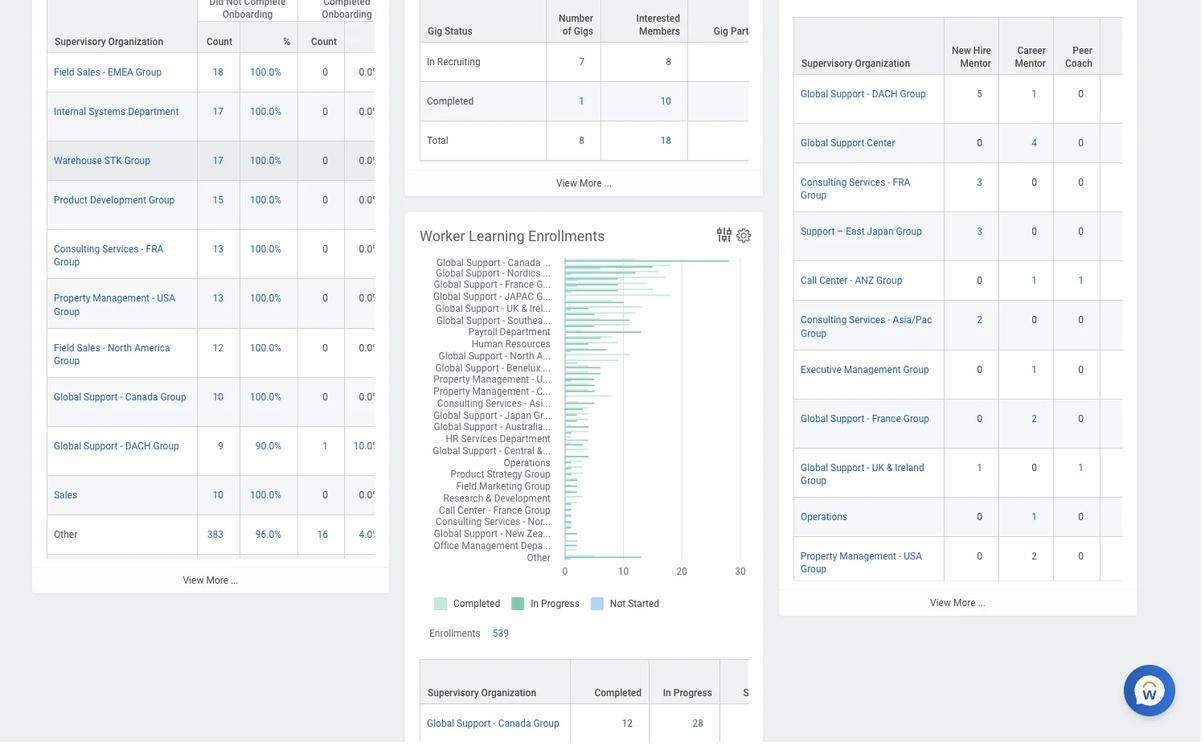 Task type: vqa. For each thing, say whether or not it's contained in the screenshot.
search image
no



Task type: locate. For each thing, give the bounding box(es) containing it.
0 horizontal spatial supervisory organization
[[55, 36, 163, 47]]

gig participants image
[[695, 55, 784, 68], [695, 95, 784, 108], [695, 134, 784, 147]]

2 vertical spatial gig participants image
[[695, 134, 784, 147]]

539
[[493, 628, 509, 639]]

7 100.0% from the top
[[250, 342, 281, 354]]

global support - dach group link inside talent marketplace participation element
[[54, 437, 179, 452]]

0 horizontal spatial more
[[206, 575, 228, 586]]

new hire mentor
[[952, 45, 992, 69]]

canada inside worker learning enrollments element
[[498, 718, 531, 729]]

12 button
[[213, 341, 226, 354], [622, 717, 635, 730]]

0.0% button for field sales - emea group
[[359, 66, 382, 79]]

0 vertical spatial dach
[[872, 88, 898, 100]]

8 leadership development mentor image from the top
[[1107, 412, 1189, 425]]

count column header right complete
[[298, 0, 345, 54]]

1 vertical spatial development
[[90, 195, 146, 206]]

management inside talent marketplace participation element
[[93, 293, 150, 304]]

8 button down members
[[666, 55, 674, 68]]

...
[[604, 178, 612, 189], [231, 575, 238, 586], [978, 598, 986, 609]]

development down "leadership"
[[1131, 45, 1188, 56]]

global support - dach group up global support center link
[[801, 88, 926, 100]]

0 vertical spatial 10
[[661, 96, 672, 107]]

interested members
[[637, 13, 680, 37]]

- for property management - usa group link related to 13
[[152, 293, 155, 304]]

count down did
[[207, 36, 232, 47]]

% down complete
[[283, 36, 290, 47]]

8 button
[[666, 55, 674, 68], [579, 134, 587, 147]]

0 horizontal spatial canada
[[125, 391, 158, 403]]

interested
[[637, 13, 680, 24]]

10 up the 9
[[213, 391, 224, 403]]

executive management group
[[801, 364, 930, 375]]

% inside column header
[[283, 36, 290, 47]]

count for 1st the count popup button
[[207, 36, 232, 47]]

1 13 button from the top
[[213, 243, 226, 256]]

completed inside completed onboarding
[[323, 0, 371, 7]]

5 100.0% from the top
[[250, 244, 281, 255]]

6 0.0% button from the top
[[359, 292, 382, 305]]

in inside gig participation report element
[[427, 56, 435, 67]]

property management - usa group for 13
[[54, 293, 175, 317]]

1 vertical spatial 13
[[213, 293, 224, 304]]

2 vertical spatial organization
[[481, 688, 537, 699]]

group inside call center - anz group link
[[877, 275, 903, 287]]

2 count button from the left
[[298, 22, 344, 52]]

field up internal
[[54, 67, 74, 78]]

global support - dach group up sales link
[[54, 441, 179, 452]]

services for 2
[[849, 315, 886, 326]]

consulting down product
[[54, 244, 100, 255]]

3 100.0% button from the top
[[250, 155, 284, 167]]

0 horizontal spatial supervisory organization column header
[[47, 0, 198, 54]]

mentor down "leadership"
[[1157, 58, 1188, 69]]

8 down members
[[666, 56, 672, 67]]

services for 3
[[849, 177, 886, 188]]

- for 3 consulting services - fra group link
[[888, 177, 891, 188]]

view more ... link inside gig participation report element
[[405, 170, 763, 196]]

10 down members
[[661, 96, 672, 107]]

mentorships element
[[779, 0, 1202, 742]]

1 100.0% from the top
[[250, 67, 281, 78]]

status
[[445, 26, 473, 37]]

0 vertical spatial not
[[226, 0, 242, 7]]

enrollments right learning
[[528, 227, 605, 244]]

more inside mentorships element
[[954, 598, 976, 609]]

worker learning enrollments element
[[405, 212, 878, 742]]

group inside field sales - north america group
[[54, 355, 80, 366]]

row containing other
[[47, 516, 497, 555]]

% column header
[[240, 0, 298, 54]]

global support - dach group link
[[801, 85, 926, 100], [54, 437, 179, 452]]

view more ... link inside talent marketplace participation element
[[32, 567, 389, 594]]

... inside talent marketplace participation element
[[231, 575, 238, 586]]

2 cell from the left
[[198, 555, 240, 594]]

onboarding right % column header
[[322, 9, 372, 20]]

0 horizontal spatial global support - canada group link
[[54, 388, 186, 403]]

1 horizontal spatial % button
[[345, 22, 396, 52]]

leadership development mentor image for fra
[[1107, 176, 1189, 189]]

0 vertical spatial gig participants image
[[695, 55, 784, 68]]

12 inside row
[[213, 342, 224, 354]]

0.0% button for global support - canada group
[[359, 391, 382, 404]]

10.0%
[[354, 441, 380, 452]]

property management - usa group inside mentorships element
[[801, 551, 923, 575]]

- for global support - uk & ireland group link
[[867, 462, 870, 474]]

not started button
[[721, 660, 783, 704]]

1 vertical spatial in
[[663, 688, 671, 699]]

consulting down the call
[[801, 315, 847, 326]]

completed element
[[427, 92, 474, 107]]

global support - canada group inside worker learning enrollments element
[[427, 718, 560, 729]]

canada
[[125, 391, 158, 403], [498, 718, 531, 729]]

sales left emea
[[77, 67, 100, 78]]

5
[[977, 88, 983, 100]]

2 vertical spatial ...
[[978, 598, 986, 609]]

1 vertical spatial consulting services - fra group link
[[54, 241, 164, 268]]

100.0% for product development group
[[250, 195, 281, 206]]

completed inside gig participation report element
[[427, 96, 474, 107]]

1 0.0% from the top
[[359, 67, 380, 78]]

row containing internal systems department
[[47, 92, 497, 142]]

12 for 28
[[622, 718, 633, 729]]

2 0.0% from the top
[[359, 106, 380, 117]]

2 horizontal spatial completed
[[595, 688, 642, 699]]

100.0%
[[250, 67, 281, 78], [250, 106, 281, 117], [250, 155, 281, 167], [250, 195, 281, 206], [250, 244, 281, 255], [250, 293, 281, 304], [250, 342, 281, 354], [250, 391, 281, 403], [250, 490, 281, 501]]

1 0.0% button from the top
[[359, 66, 382, 79]]

2 3 from the top
[[977, 226, 983, 237]]

1 horizontal spatial usa
[[904, 551, 923, 562]]

property management - usa group link
[[54, 290, 175, 317], [801, 548, 923, 575]]

property inside mentorships element
[[801, 551, 838, 562]]

% button down complete
[[240, 22, 298, 52]]

0.0% for consulting services - fra group
[[359, 244, 380, 255]]

consulting services - fra group link
[[801, 174, 911, 201], [54, 241, 164, 268]]

2 % from the left
[[381, 36, 388, 47]]

management up north
[[93, 293, 150, 304]]

- for 13's consulting services - fra group link
[[141, 244, 144, 255]]

consulting services - fra group for 13
[[54, 244, 164, 268]]

row containing leadership development mentor
[[794, 17, 1202, 76]]

supervisory organization up global support center link
[[802, 58, 911, 69]]

row containing field sales - north america group
[[47, 329, 497, 378]]

new hire mentor button
[[945, 18, 999, 74]]

mentor down career
[[1015, 58, 1046, 69]]

global support - dach group link inside mentorships element
[[801, 85, 926, 100]]

organization inside worker learning enrollments element
[[481, 688, 537, 699]]

consulting services - fra group inside mentorships element
[[801, 177, 911, 201]]

2 field from the top
[[54, 342, 74, 354]]

8 down 7 'button'
[[579, 135, 585, 146]]

services
[[849, 177, 886, 188], [102, 244, 139, 255], [849, 315, 886, 326]]

1 17 from the top
[[213, 106, 224, 117]]

100.0% button for internal systems department
[[250, 105, 284, 118]]

0 vertical spatial organization
[[108, 36, 163, 47]]

management for 13
[[93, 293, 150, 304]]

0 vertical spatial sales
[[77, 67, 100, 78]]

support inside 'link'
[[831, 413, 865, 424]]

1 horizontal spatial count column header
[[298, 0, 345, 54]]

3 0.0% from the top
[[359, 155, 380, 167]]

10 button up 383 button
[[213, 489, 226, 502]]

support for 0
[[831, 462, 865, 474]]

gig status button
[[421, 0, 546, 42]]

0 horizontal spatial 12 button
[[213, 341, 226, 354]]

3 inside row
[[977, 226, 983, 237]]

0 horizontal spatial mentor
[[961, 58, 992, 69]]

services down product development group
[[102, 244, 139, 255]]

17 button
[[213, 105, 226, 118], [213, 155, 226, 167]]

0 horizontal spatial count button
[[198, 22, 240, 52]]

1 count from the left
[[207, 36, 232, 47]]

6 0.0% from the top
[[359, 293, 380, 304]]

global inside 'link'
[[801, 413, 828, 424]]

2 horizontal spatial supervisory organization column header
[[794, 17, 945, 76]]

2 3 button from the top
[[977, 225, 985, 238]]

28 button
[[693, 717, 706, 730]]

10 leadership development mentor image from the top
[[1107, 511, 1189, 524]]

row containing global support - uk & ireland group
[[794, 449, 1202, 498]]

0.0% button for product development group
[[359, 194, 382, 207]]

global support - canada group link for 10
[[54, 388, 186, 403]]

1 gig participants image from the top
[[695, 55, 784, 68]]

13 for consulting services - fra group
[[213, 244, 224, 255]]

12 button down the completed column header
[[622, 717, 635, 730]]

0 vertical spatial canada
[[125, 391, 158, 403]]

1 horizontal spatial view more ...
[[557, 178, 612, 189]]

fra for 3
[[893, 177, 911, 188]]

mentor inside leadership development mentor
[[1157, 58, 1188, 69]]

3 100.0% from the top
[[250, 155, 281, 167]]

support for 1
[[831, 88, 865, 100]]

2 17 from the top
[[213, 155, 224, 167]]

2 count from the left
[[311, 36, 337, 47]]

10 up 383 button
[[213, 490, 224, 501]]

0 horizontal spatial in
[[427, 56, 435, 67]]

row containing call center - anz group
[[794, 262, 1202, 301]]

2 13 from the top
[[213, 293, 224, 304]]

- inside worker learning enrollments element
[[493, 718, 496, 729]]

sales inside field sales - north america group
[[77, 342, 100, 354]]

development down stk
[[90, 195, 146, 206]]

1 100.0% button from the top
[[250, 66, 284, 79]]

0 vertical spatial 8 button
[[666, 55, 674, 68]]

10.0% button
[[354, 440, 382, 453]]

1 vertical spatial not
[[760, 675, 775, 686]]

9 leadership development mentor image from the top
[[1107, 462, 1189, 475]]

supervisory organization column header for new hire mentor
[[794, 17, 945, 76]]

consulting services - fra group link up support – east japan group link
[[801, 174, 911, 201]]

15 button
[[213, 194, 226, 207]]

- inside 'link'
[[867, 413, 870, 424]]

row containing global support - france group
[[794, 400, 1202, 449]]

- inside global support - uk & ireland group
[[867, 462, 870, 474]]

group inside executive management group 'link'
[[904, 364, 930, 375]]

gig participants image for 18
[[695, 134, 784, 147]]

field inside field sales - north america group
[[54, 342, 74, 354]]

configure and view chart data image
[[715, 225, 734, 244]]

property management - usa group up north
[[54, 293, 175, 317]]

usa inside talent marketplace participation element
[[157, 293, 175, 304]]

gig for gig participants
[[714, 26, 729, 37]]

supervisory organization up the field sales - emea group link
[[55, 36, 163, 47]]

3 0.0% button from the top
[[359, 155, 382, 167]]

view inside gig participation report element
[[557, 178, 577, 189]]

canada inside talent marketplace participation element
[[125, 391, 158, 403]]

consulting inside talent marketplace participation element
[[54, 244, 100, 255]]

property inside talent marketplace participation element
[[54, 293, 90, 304]]

career
[[1018, 45, 1046, 56]]

2 100.0% button from the top
[[250, 105, 284, 118]]

1 vertical spatial view more ...
[[183, 575, 238, 586]]

gig left participants
[[714, 26, 729, 37]]

2 horizontal spatial more
[[954, 598, 976, 609]]

100.0% button for field sales - emea group
[[250, 66, 284, 79]]

total
[[427, 135, 449, 146]]

1 13 from the top
[[213, 244, 224, 255]]

0 horizontal spatial 12
[[213, 342, 224, 354]]

0 vertical spatial 18
[[213, 67, 224, 78]]

supervisory organization button for completed
[[421, 660, 570, 704]]

1 vertical spatial consulting services - fra group
[[54, 244, 164, 268]]

2 leadership development mentor image from the top
[[1107, 137, 1189, 150]]

1 mentor from the left
[[961, 58, 992, 69]]

support – east japan group link
[[801, 223, 922, 237]]

1 vertical spatial 3
[[977, 226, 983, 237]]

0 horizontal spatial gig
[[428, 26, 442, 37]]

0.0% for product development group
[[359, 195, 380, 206]]

view
[[557, 178, 577, 189], [183, 575, 204, 586], [931, 598, 951, 609]]

internal
[[54, 106, 86, 117]]

sales
[[77, 67, 100, 78], [77, 342, 100, 354], [54, 490, 77, 501]]

cell down the other
[[47, 555, 198, 594]]

in inside popup button
[[663, 688, 671, 699]]

0 vertical spatial 2 button
[[977, 314, 985, 327]]

6 100.0% button from the top
[[250, 292, 284, 305]]

property management - usa group link up north
[[54, 290, 175, 317]]

in progress button
[[650, 660, 720, 704]]

warehouse stk group link
[[54, 152, 150, 167]]

supervisory inside mentorships element
[[802, 58, 853, 69]]

systems
[[89, 106, 126, 117]]

0 horizontal spatial supervisory organization button
[[47, 0, 197, 52]]

1 horizontal spatial global support - dach group link
[[801, 85, 926, 100]]

members
[[639, 26, 680, 37]]

sales left north
[[77, 342, 100, 354]]

1 horizontal spatial consulting services - fra group
[[801, 177, 911, 201]]

&
[[887, 462, 893, 474]]

10 button up the 9
[[213, 391, 226, 404]]

1 horizontal spatial organization
[[481, 688, 537, 699]]

0 button
[[323, 66, 331, 79], [1079, 88, 1087, 101], [323, 105, 331, 118], [977, 137, 985, 150], [1079, 137, 1087, 150], [323, 155, 331, 167], [1032, 176, 1040, 189], [1079, 176, 1087, 189], [323, 194, 331, 207], [1032, 225, 1040, 238], [1079, 225, 1087, 238], [323, 243, 331, 256], [977, 275, 985, 288], [323, 292, 331, 305], [1032, 314, 1040, 327], [1079, 314, 1087, 327], [323, 341, 331, 354], [977, 363, 985, 376], [1079, 363, 1087, 376], [323, 391, 331, 404], [977, 412, 985, 425], [1079, 412, 1087, 425], [1032, 462, 1040, 475], [323, 489, 331, 502], [977, 511, 985, 524], [1079, 511, 1087, 524], [977, 550, 985, 563], [1079, 550, 1087, 563]]

global for 90.0%
[[54, 441, 81, 452]]

dach for 9
[[125, 441, 151, 452]]

count button down did
[[198, 22, 240, 52]]

consulting down global support center
[[801, 177, 847, 188]]

8 100.0% button from the top
[[250, 391, 284, 404]]

cell down 383 button
[[198, 555, 240, 594]]

0 horizontal spatial organization
[[108, 36, 163, 47]]

9 100.0% from the top
[[250, 490, 281, 501]]

global inside global support - uk & ireland group
[[801, 462, 828, 474]]

gig inside column header
[[428, 26, 442, 37]]

2 horizontal spatial supervisory organization button
[[795, 18, 944, 74]]

17 right department
[[213, 106, 224, 117]]

services inside consulting services - asia/pac group
[[849, 315, 886, 326]]

services inside talent marketplace participation element
[[102, 244, 139, 255]]

usa inside mentorships element
[[904, 551, 923, 562]]

2 vertical spatial services
[[849, 315, 886, 326]]

1 horizontal spatial supervisory organization
[[428, 688, 537, 699]]

2 gig from the left
[[714, 26, 729, 37]]

not up started
[[760, 675, 775, 686]]

- inside consulting services - asia/pac group
[[888, 315, 891, 326]]

5 0.0% from the top
[[359, 244, 380, 255]]

1 vertical spatial gig participants image
[[695, 95, 784, 108]]

2 vertical spatial supervisory
[[428, 688, 479, 699]]

row containing global support center
[[794, 124, 1202, 163]]

4 100.0% from the top
[[250, 195, 281, 206]]

3 gig participants image from the top
[[695, 134, 784, 147]]

leadership development mentor image for dach
[[1107, 88, 1189, 101]]

completed inside column header
[[595, 688, 642, 699]]

17 button up 15
[[213, 155, 226, 167]]

leadership development mentor image for uk
[[1107, 462, 1189, 475]]

2 vertical spatial 10
[[213, 490, 224, 501]]

global inside worker learning enrollments element
[[427, 718, 455, 729]]

9 0.0% from the top
[[359, 490, 380, 501]]

4 0.0% button from the top
[[359, 194, 382, 207]]

global support - canada group link
[[54, 388, 186, 403], [427, 715, 560, 729]]

supervisory organization column header
[[47, 0, 198, 54], [794, 17, 945, 76], [420, 659, 571, 705]]

2 gig participants image from the top
[[695, 95, 784, 108]]

18 inside gig participation report element
[[661, 135, 672, 146]]

12 down the completed column header
[[622, 718, 633, 729]]

3 leadership development mentor image from the top
[[1107, 176, 1189, 189]]

17 up 15
[[213, 155, 224, 167]]

0.0% button
[[359, 66, 382, 79], [359, 105, 382, 118], [359, 155, 382, 167], [359, 194, 382, 207], [359, 243, 382, 256], [359, 292, 382, 305], [359, 341, 382, 354], [359, 391, 382, 404], [359, 489, 382, 502]]

supervisory organization column header inside talent marketplace participation element
[[47, 0, 198, 54]]

interested members column header
[[602, 0, 688, 43]]

2 17 button from the top
[[213, 155, 226, 167]]

1 vertical spatial view
[[183, 575, 204, 586]]

2 13 button from the top
[[213, 292, 226, 305]]

not inside "not started"
[[760, 675, 775, 686]]

0.0% button for warehouse stk group
[[359, 155, 382, 167]]

2 100.0% from the top
[[250, 106, 281, 117]]

0 vertical spatial property management - usa group
[[54, 293, 175, 317]]

fra inside talent marketplace participation element
[[146, 244, 164, 255]]

row containing in recruiting
[[420, 42, 981, 82]]

in progress column header
[[650, 659, 721, 705]]

cell down 16
[[298, 555, 345, 594]]

1 count column header from the left
[[198, 0, 240, 54]]

row containing warehouse stk group
[[47, 142, 497, 181]]

0 vertical spatial consulting
[[801, 177, 847, 188]]

in left recruiting
[[427, 56, 435, 67]]

not right did
[[226, 0, 242, 7]]

count down completed onboarding popup button
[[311, 36, 337, 47]]

0 vertical spatial property management - usa group link
[[54, 290, 175, 317]]

% for 2nd % popup button from left
[[381, 36, 388, 47]]

1 3 from the top
[[977, 177, 983, 188]]

organization inside mentorships element
[[855, 58, 911, 69]]

japan
[[867, 226, 894, 237]]

global support - canada group link for 12
[[427, 715, 560, 729]]

global support - canada group link inside worker learning enrollments element
[[427, 715, 560, 729]]

2 vertical spatial 2 button
[[1032, 550, 1040, 563]]

leadership development mentor image
[[1107, 88, 1189, 101], [1107, 137, 1189, 150], [1107, 176, 1189, 189], [1107, 225, 1189, 238], [1107, 275, 1189, 288], [1107, 314, 1189, 327], [1107, 363, 1189, 376], [1107, 412, 1189, 425], [1107, 462, 1189, 475], [1107, 511, 1189, 524], [1107, 550, 1189, 563]]

9 100.0% button from the top
[[250, 489, 284, 502]]

9 0.0% button from the top
[[359, 489, 382, 502]]

consulting services - asia/pac group
[[801, 315, 932, 339]]

group inside product development group link
[[149, 195, 175, 206]]

consulting for 3
[[801, 177, 847, 188]]

other element
[[54, 526, 77, 541]]

2 count column header from the left
[[298, 0, 345, 54]]

1 field from the top
[[54, 67, 74, 78]]

0 horizontal spatial global support - dach group link
[[54, 437, 179, 452]]

1 horizontal spatial ...
[[604, 178, 612, 189]]

11 leadership development mentor image from the top
[[1107, 550, 1189, 563]]

cell
[[47, 555, 198, 594], [198, 555, 240, 594], [240, 555, 298, 594], [298, 555, 345, 594], [345, 555, 397, 594]]

1 count button from the left
[[198, 22, 240, 52]]

property management - usa group down operations
[[801, 551, 923, 575]]

view more ... inside gig participation report element
[[557, 178, 612, 189]]

completed button
[[571, 660, 649, 704]]

total element
[[427, 132, 449, 146]]

1 vertical spatial dach
[[125, 441, 151, 452]]

supervisory inside worker learning enrollments element
[[428, 688, 479, 699]]

sales up other element
[[54, 490, 77, 501]]

100.0% button for field sales - north america group
[[250, 341, 284, 354]]

mentor inside new hire mentor
[[961, 58, 992, 69]]

7 leadership development mentor image from the top
[[1107, 363, 1189, 376]]

group inside the field sales - emea group link
[[136, 67, 162, 78]]

canada for 10
[[125, 391, 158, 403]]

career mentor column header
[[1000, 17, 1054, 76]]

global support - dach group for 5
[[801, 88, 926, 100]]

stk
[[104, 155, 122, 167]]

more for number of gigs
[[580, 178, 602, 189]]

1 horizontal spatial canada
[[498, 718, 531, 729]]

support for 2
[[831, 413, 865, 424]]

2 button for global support - france group
[[1032, 412, 1040, 425]]

2 horizontal spatial view more ... link
[[779, 590, 1137, 616]]

1 horizontal spatial in
[[663, 688, 671, 699]]

view inside talent marketplace participation element
[[183, 575, 204, 586]]

gig inside row
[[714, 26, 729, 37]]

1 % button from the left
[[240, 22, 298, 52]]

management inside 'link'
[[844, 364, 901, 375]]

6 100.0% from the top
[[250, 293, 281, 304]]

executive
[[801, 364, 842, 375]]

view more ...
[[557, 178, 612, 189], [183, 575, 238, 586], [931, 598, 986, 609]]

complete
[[244, 0, 286, 7]]

consulting services - fra group up support – east japan group link
[[801, 177, 911, 201]]

10 button
[[661, 95, 674, 108], [213, 391, 226, 404], [213, 489, 226, 502]]

1 horizontal spatial property
[[801, 551, 838, 562]]

1 vertical spatial organization
[[855, 58, 911, 69]]

management down operations
[[840, 551, 897, 562]]

0 horizontal spatial property management - usa group link
[[54, 290, 175, 317]]

0 vertical spatial management
[[93, 293, 150, 304]]

worker
[[420, 227, 465, 244]]

0 vertical spatial 3 button
[[977, 176, 985, 189]]

emea
[[108, 67, 133, 78]]

global support - dach group for 9
[[54, 441, 179, 452]]

recruiting
[[437, 56, 481, 67]]

- for global support - dach group "link" within the mentorships element
[[867, 88, 870, 100]]

1 horizontal spatial count button
[[298, 22, 344, 52]]

% down completed onboarding popup button
[[381, 36, 388, 47]]

10 inside gig participation report element
[[661, 96, 672, 107]]

count column header
[[198, 0, 240, 54], [298, 0, 345, 54]]

more for count
[[206, 575, 228, 586]]

17 button right department
[[213, 105, 226, 118]]

2 for global support - france group
[[1032, 413, 1038, 424]]

7 0.0% button from the top
[[359, 341, 382, 354]]

- inside field sales - north america group
[[103, 342, 105, 354]]

cell down 96.0% button
[[240, 555, 298, 594]]

8 0.0% button from the top
[[359, 391, 382, 404]]

... inside mentorships element
[[978, 598, 986, 609]]

1 vertical spatial 12
[[622, 718, 633, 729]]

1 3 button from the top
[[977, 176, 985, 189]]

management down consulting services - asia/pac group
[[844, 364, 901, 375]]

row containing number of gigs
[[420, 0, 981, 43]]

10 button down members
[[661, 95, 674, 108]]

8 100.0% from the top
[[250, 391, 281, 403]]

number
[[559, 13, 594, 24]]

2 vertical spatial more
[[954, 598, 976, 609]]

count button down completed onboarding popup button
[[298, 22, 344, 52]]

other
[[54, 529, 77, 541]]

0 vertical spatial consulting services - fra group
[[801, 177, 911, 201]]

2 horizontal spatial organization
[[855, 58, 911, 69]]

0 vertical spatial 18 button
[[213, 66, 226, 79]]

1 vertical spatial 8
[[579, 135, 585, 146]]

17
[[213, 106, 224, 117], [213, 155, 224, 167]]

1 gig from the left
[[428, 26, 442, 37]]

global support - dach group link for 5
[[801, 85, 926, 100]]

onboarding
[[223, 9, 273, 20], [322, 9, 372, 20]]

onboarding inside did not complete onboarding
[[223, 9, 273, 20]]

enrollments left 539
[[429, 628, 481, 639]]

0.0% button for field sales - north america group
[[359, 341, 382, 354]]

row containing field sales - emea group
[[47, 53, 497, 92]]

more inside gig participation report element
[[580, 178, 602, 189]]

12 button for 100.0%
[[213, 341, 226, 354]]

1 17 button from the top
[[213, 105, 226, 118]]

mentor down 'hire'
[[961, 58, 992, 69]]

8 0.0% from the top
[[359, 391, 380, 403]]

development inside talent marketplace participation element
[[90, 195, 146, 206]]

supervisory organization column header for completed
[[420, 659, 571, 705]]

row
[[47, 0, 497, 54], [47, 0, 497, 54], [420, 0, 981, 43], [794, 17, 1202, 76], [420, 42, 981, 82], [47, 53, 497, 92], [794, 75, 1202, 124], [420, 82, 981, 121], [47, 92, 497, 142], [420, 121, 981, 161], [794, 124, 1202, 163], [47, 142, 497, 181], [794, 163, 1202, 213], [47, 181, 497, 230], [794, 213, 1202, 262], [47, 230, 497, 279], [794, 262, 1202, 301], [47, 279, 497, 329], [794, 301, 1202, 350], [47, 329, 497, 378], [794, 350, 1202, 400], [47, 378, 497, 427], [794, 400, 1202, 449], [47, 427, 497, 476], [794, 449, 1202, 498], [47, 476, 497, 516], [794, 498, 1202, 537], [47, 516, 497, 555], [794, 537, 1202, 586], [47, 555, 497, 594], [420, 659, 878, 705], [420, 705, 878, 742]]

supervisory organization button
[[47, 0, 197, 52], [795, 18, 944, 74], [421, 660, 570, 704]]

more inside talent marketplace participation element
[[206, 575, 228, 586]]

consulting services - fra group down product development group
[[54, 244, 164, 268]]

12 inside worker learning enrollments element
[[622, 718, 633, 729]]

5 0.0% button from the top
[[359, 243, 382, 256]]

5 leadership development mentor image from the top
[[1107, 275, 1189, 288]]

0 vertical spatial 17 button
[[213, 105, 226, 118]]

1 vertical spatial property management - usa group
[[801, 551, 923, 575]]

2 mentor from the left
[[1015, 58, 1046, 69]]

view inside mentorships element
[[931, 598, 951, 609]]

call
[[801, 275, 817, 287]]

property for 13
[[54, 293, 90, 304]]

1 horizontal spatial 8 button
[[666, 55, 674, 68]]

1
[[1032, 88, 1038, 100], [579, 96, 585, 107], [1032, 275, 1038, 287], [1079, 275, 1084, 287], [1032, 364, 1038, 375], [323, 441, 328, 452], [977, 462, 983, 474], [1079, 462, 1084, 474], [1032, 512, 1038, 523]]

1 vertical spatial supervisory organization
[[802, 58, 911, 69]]

east
[[846, 226, 865, 237]]

count column header left complete
[[198, 0, 240, 54]]

dach
[[872, 88, 898, 100], [125, 441, 151, 452]]

0 vertical spatial fra
[[893, 177, 911, 188]]

dach inside mentorships element
[[872, 88, 898, 100]]

12 button inside worker learning enrollments element
[[622, 717, 635, 730]]

gig participants
[[714, 26, 783, 37]]

supervisory organization inside worker learning enrollments element
[[428, 688, 537, 699]]

1 vertical spatial 17 button
[[213, 155, 226, 167]]

supervisory organization
[[55, 36, 163, 47], [802, 58, 911, 69], [428, 688, 537, 699]]

new hire mentor column header
[[945, 17, 1000, 76]]

1 horizontal spatial supervisory organization button
[[421, 660, 570, 704]]

1 % from the left
[[283, 36, 290, 47]]

supervisory organization inside mentorships element
[[802, 58, 911, 69]]

not started image
[[727, 717, 776, 730]]

0.0% for global support - canada group
[[359, 391, 380, 403]]

7 100.0% button from the top
[[250, 341, 284, 354]]

2 0.0% button from the top
[[359, 105, 382, 118]]

0 vertical spatial global support - canada group link
[[54, 388, 186, 403]]

global for 100.0%
[[54, 391, 81, 403]]

field for field sales - emea group
[[54, 67, 74, 78]]

0.0% for sales
[[359, 490, 380, 501]]

field sales - emea group
[[54, 67, 162, 78]]

cell down 4.0% button
[[345, 555, 397, 594]]

1 vertical spatial canada
[[498, 718, 531, 729]]

100.0% for sales
[[250, 490, 281, 501]]

gig left status
[[428, 26, 442, 37]]

1 onboarding from the left
[[223, 9, 273, 20]]

0.0% button for property management - usa group
[[359, 292, 382, 305]]

supervisory for completed
[[428, 688, 479, 699]]

row containing sales
[[47, 476, 497, 516]]

supervisory organization down 539
[[428, 688, 537, 699]]

4 leadership development mentor image from the top
[[1107, 225, 1189, 238]]

consulting services - fra group
[[801, 177, 911, 201], [54, 244, 164, 268]]

fra down product development group
[[146, 244, 164, 255]]

in left progress
[[663, 688, 671, 699]]

fra up japan
[[893, 177, 911, 188]]

career mentor button
[[1000, 18, 1054, 74]]

4 100.0% button from the top
[[250, 194, 284, 207]]

global support - dach group link up sales link
[[54, 437, 179, 452]]

property up field sales - north america group link
[[54, 293, 90, 304]]

global support - dach group inside talent marketplace participation element
[[54, 441, 179, 452]]

2 vertical spatial 10 button
[[213, 489, 226, 502]]

0.0% button for consulting services - fra group
[[359, 243, 382, 256]]

organization for new hire mentor
[[855, 58, 911, 69]]

18 inside talent marketplace participation element
[[213, 67, 224, 78]]

2 vertical spatial view
[[931, 598, 951, 609]]

product development group link
[[54, 192, 175, 206]]

1 horizontal spatial 12
[[622, 718, 633, 729]]

view more ... link
[[405, 170, 763, 196], [32, 567, 389, 594], [779, 590, 1137, 616]]

0 vertical spatial global support - dach group
[[801, 88, 926, 100]]

career mentor
[[1015, 45, 1046, 69]]

property management - usa group link for 0
[[801, 548, 923, 575]]

-
[[103, 67, 105, 78], [867, 88, 870, 100], [888, 177, 891, 188], [141, 244, 144, 255], [850, 275, 853, 287], [152, 293, 155, 304], [888, 315, 891, 326], [103, 342, 105, 354], [120, 391, 123, 403], [867, 413, 870, 424], [120, 441, 123, 452], [867, 462, 870, 474], [899, 551, 902, 562], [493, 718, 496, 729]]

2 onboarding from the left
[[322, 9, 372, 20]]

3 mentor from the left
[[1157, 58, 1188, 69]]

field left north
[[54, 342, 74, 354]]

number of gigs button
[[547, 0, 601, 42]]

onboarding down complete
[[223, 9, 273, 20]]

fra for 13
[[146, 244, 164, 255]]

1 vertical spatial 18
[[661, 135, 672, 146]]

supervisory for new hire mentor
[[802, 58, 853, 69]]

1 horizontal spatial dach
[[872, 88, 898, 100]]

consulting inside consulting services - asia/pac group
[[801, 315, 847, 326]]

view more ... for count
[[183, 575, 238, 586]]

property down operations
[[801, 551, 838, 562]]

0 vertical spatial 12 button
[[213, 341, 226, 354]]

group inside the "warehouse stk group" link
[[124, 155, 150, 167]]

0 vertical spatial field
[[54, 67, 74, 78]]

12
[[213, 342, 224, 354], [622, 718, 633, 729]]

6 leadership development mentor image from the top
[[1107, 314, 1189, 327]]

property management - usa group inside talent marketplace participation element
[[54, 293, 175, 317]]

global support - dach group link up global support center link
[[801, 85, 926, 100]]

2 button for property management - usa group
[[1032, 550, 1040, 563]]

0.0% for warehouse stk group
[[359, 155, 380, 167]]

... inside gig participation report element
[[604, 178, 612, 189]]

8 button down 7 'button'
[[579, 134, 587, 147]]

consulting services - fra group inside talent marketplace participation element
[[54, 244, 164, 268]]

global support - dach group inside mentorships element
[[801, 88, 926, 100]]

100.0% for field sales - north america group
[[250, 342, 281, 354]]

0 horizontal spatial development
[[90, 195, 146, 206]]

... for number of gigs
[[604, 178, 612, 189]]

dach inside talent marketplace participation element
[[125, 441, 151, 452]]

property management - usa group link down operations
[[801, 548, 923, 575]]

0 horizontal spatial 8
[[579, 135, 585, 146]]

12 right america
[[213, 342, 224, 354]]

dach for 5
[[872, 88, 898, 100]]

1 vertical spatial 10 button
[[213, 391, 226, 404]]

view more ... inside talent marketplace participation element
[[183, 575, 238, 586]]

7 0.0% from the top
[[359, 342, 380, 354]]

did
[[210, 0, 224, 7]]

0 horizontal spatial global support - canada group
[[54, 391, 186, 403]]

completed
[[323, 0, 371, 7], [427, 96, 474, 107], [595, 688, 642, 699]]

center
[[867, 138, 896, 149], [820, 275, 848, 287]]

consulting services - fra group link for 3
[[801, 174, 911, 201]]

% button down completed onboarding popup button
[[345, 22, 396, 52]]

consulting services - fra group link down product development group
[[54, 241, 164, 268]]

- for global support - dach group "link" inside the talent marketplace participation element
[[120, 441, 123, 452]]

row containing count
[[47, 0, 497, 54]]

fra inside mentorships element
[[893, 177, 911, 188]]

support inside global support - uk & ireland group
[[831, 462, 865, 474]]

development inside popup button
[[1131, 45, 1188, 56]]

services down anz at the right top of the page
[[849, 315, 886, 326]]

539 button
[[493, 627, 511, 640]]

5 100.0% button from the top
[[250, 243, 284, 256]]

0 horizontal spatial ...
[[231, 575, 238, 586]]

group
[[136, 67, 162, 78], [900, 88, 926, 100], [124, 155, 150, 167], [801, 190, 827, 201], [149, 195, 175, 206], [896, 226, 922, 237], [54, 257, 80, 268], [877, 275, 903, 287], [54, 306, 80, 317], [801, 328, 827, 339], [54, 355, 80, 366], [904, 364, 930, 375], [160, 391, 186, 403], [904, 413, 930, 424], [153, 441, 179, 452], [801, 475, 827, 487], [801, 564, 827, 575], [534, 718, 560, 729]]

global support - canada group inside talent marketplace participation element
[[54, 391, 186, 403]]

peer coach column header
[[1054, 17, 1101, 76]]

0 vertical spatial services
[[849, 177, 886, 188]]

4 0.0% from the top
[[359, 195, 380, 206]]

4.0% button
[[359, 528, 382, 541]]

services down global support center
[[849, 177, 886, 188]]

property management - usa group link for 13
[[54, 290, 175, 317]]

1 leadership development mentor image from the top
[[1107, 88, 1189, 101]]

12 button right america
[[213, 341, 226, 354]]



Task type: describe. For each thing, give the bounding box(es) containing it.
progress
[[674, 688, 713, 699]]

number of gigs
[[559, 13, 594, 37]]

2 vertical spatial sales
[[54, 490, 77, 501]]

... for count
[[231, 575, 238, 586]]

12 for 100.0%
[[213, 342, 224, 354]]

0.0% button for sales
[[359, 489, 382, 502]]

4
[[1032, 138, 1038, 149]]

field sales - north america group
[[54, 342, 170, 366]]

consulting for 13
[[54, 244, 100, 255]]

16 button
[[317, 528, 331, 541]]

100.0% for warehouse stk group
[[250, 155, 281, 167]]

gig status column header
[[420, 0, 547, 43]]

interested members button
[[602, 0, 688, 42]]

row containing total
[[420, 121, 981, 161]]

global support - canada group for 12
[[427, 718, 560, 729]]

supervisory organization for new hire mentor
[[802, 58, 911, 69]]

did not complete onboarding button
[[198, 0, 298, 21]]

leadership development mentor image for japan
[[1107, 225, 1189, 238]]

asia/pac
[[893, 315, 932, 326]]

90.0%
[[256, 441, 281, 452]]

7
[[579, 56, 585, 67]]

383 button
[[207, 528, 226, 541]]

warehouse stk group
[[54, 155, 150, 167]]

2 % button from the left
[[345, 22, 396, 52]]

1 horizontal spatial enrollments
[[528, 227, 605, 244]]

4 cell from the left
[[298, 555, 345, 594]]

mentor for hire
[[961, 58, 992, 69]]

100.0% button for sales
[[250, 489, 284, 502]]

100.0% button for product development group
[[250, 194, 284, 207]]

- for global support - france group 'link' at the right bottom of page
[[867, 413, 870, 424]]

16
[[317, 529, 328, 541]]

onboarding inside completed onboarding popup button
[[322, 9, 372, 20]]

warehouse
[[54, 155, 102, 167]]

row containing support – east japan group
[[794, 213, 1202, 262]]

group inside worker learning enrollments element
[[534, 718, 560, 729]]

% for % popup button in column header
[[283, 36, 290, 47]]

row containing product development group
[[47, 181, 497, 230]]

1 horizontal spatial center
[[867, 138, 896, 149]]

1 inside gig participation report element
[[579, 96, 585, 107]]

global support - france group link
[[801, 410, 930, 424]]

completed onboarding
[[322, 0, 372, 20]]

in recruiting element
[[427, 53, 481, 67]]

4 button
[[1032, 137, 1040, 150]]

28
[[693, 718, 704, 729]]

100.0% button for property management - usa group
[[250, 292, 284, 305]]

0.0% for field sales - north america group
[[359, 342, 380, 354]]

view more ... link for count
[[32, 567, 389, 594]]

peer
[[1073, 45, 1093, 56]]

row containing executive management group
[[794, 350, 1202, 400]]

3 cell from the left
[[240, 555, 298, 594]]

operations link
[[801, 508, 848, 523]]

executive management group link
[[801, 361, 930, 375]]

field sales - emea group link
[[54, 64, 162, 78]]

sales for north
[[77, 342, 100, 354]]

uk
[[872, 462, 885, 474]]

0 horizontal spatial 8 button
[[579, 134, 587, 147]]

property management - usa group for 0
[[801, 551, 923, 575]]

96.0%
[[256, 529, 281, 541]]

sales link
[[54, 487, 77, 501]]

100.0% for global support - canada group
[[250, 391, 281, 403]]

100.0% button for warehouse stk group
[[250, 155, 284, 167]]

global support - france group
[[801, 413, 930, 424]]

0 vertical spatial 8
[[666, 56, 672, 67]]

- for 0's property management - usa group link
[[899, 551, 902, 562]]

field for field sales - north america group
[[54, 342, 74, 354]]

gig participants image for 8
[[695, 55, 784, 68]]

1 cell from the left
[[47, 555, 198, 594]]

group inside global support - france group 'link'
[[904, 413, 930, 424]]

global support - dach group link for 9
[[54, 437, 179, 452]]

count for 1st the count popup button from the right
[[311, 36, 337, 47]]

call center - anz group link
[[801, 272, 903, 287]]

not inside did not complete onboarding
[[226, 0, 242, 7]]

1 vertical spatial 18 button
[[661, 134, 674, 147]]

america
[[134, 342, 170, 354]]

in recruiting
[[427, 56, 481, 67]]

consulting services - asia/pac group link
[[801, 312, 932, 339]]

sales for emea
[[77, 67, 100, 78]]

row containing consulting services - asia/pac group
[[794, 301, 1202, 350]]

internal systems department link
[[54, 103, 179, 117]]

row containing operations
[[794, 498, 1202, 537]]

13 button for fra
[[213, 243, 226, 256]]

supervisory organization button for new hire mentor
[[795, 18, 944, 74]]

support for 90.0%
[[84, 441, 118, 452]]

view more ... link for number of gigs
[[405, 170, 763, 196]]

0 vertical spatial 10 button
[[661, 95, 674, 108]]

property for 0
[[801, 551, 838, 562]]

0.0% button for internal systems department
[[359, 105, 382, 118]]

participants
[[731, 26, 783, 37]]

talent marketplace participation element
[[32, 0, 497, 594]]

view for number of gigs
[[557, 178, 577, 189]]

row containing not started
[[420, 659, 878, 705]]

learning
[[469, 227, 525, 244]]

operations
[[801, 512, 848, 523]]

view for count
[[183, 575, 204, 586]]

100.0% button for consulting services - fra group
[[250, 243, 284, 256]]

completed for completed onboarding
[[323, 0, 371, 7]]

17 for internal systems department
[[213, 106, 224, 117]]

peer coach
[[1066, 45, 1093, 69]]

global support center link
[[801, 134, 896, 149]]

organization inside talent marketplace participation element
[[108, 36, 163, 47]]

support – east japan group
[[801, 226, 922, 237]]

started
[[744, 688, 775, 699]]

0 vertical spatial 2
[[977, 315, 983, 326]]

product development group
[[54, 195, 175, 206]]

global for 4
[[801, 138, 828, 149]]

10 for sales
[[213, 490, 224, 501]]

9 button
[[218, 440, 226, 453]]

9
[[218, 441, 224, 452]]

worker learning enrollments
[[420, 227, 605, 244]]

17 for warehouse stk group
[[213, 155, 224, 167]]

completed onboarding button
[[298, 0, 396, 21]]

100.0% for internal systems department
[[250, 106, 281, 117]]

0.0% for field sales - emea group
[[359, 67, 380, 78]]

consulting for 2
[[801, 315, 847, 326]]

number of gigs column header
[[547, 0, 602, 43]]

3 button for support – east japan group
[[977, 225, 985, 238]]

peer coach button
[[1054, 18, 1100, 74]]

internal systems department
[[54, 106, 179, 117]]

gig status
[[428, 26, 473, 37]]

completed for completed 'element'
[[427, 96, 474, 107]]

view more ... link inside mentorships element
[[779, 590, 1137, 616]]

leadership development mentor image for anz
[[1107, 275, 1189, 288]]

north
[[108, 342, 132, 354]]

leadership development mentor button
[[1101, 18, 1195, 74]]

supervisory organization inside talent marketplace participation element
[[55, 36, 163, 47]]

france
[[872, 413, 901, 424]]

13 button for usa
[[213, 292, 226, 305]]

leadership
[[1140, 32, 1188, 43]]

- for the field sales - emea group link
[[103, 67, 105, 78]]

in for in progress
[[663, 688, 671, 699]]

1 inside talent marketplace participation element
[[323, 441, 328, 452]]

development for mentor
[[1131, 45, 1188, 56]]

development for group
[[90, 195, 146, 206]]

–
[[837, 226, 844, 237]]

3 for consulting services - fra group
[[977, 177, 983, 188]]

gig participants button
[[688, 0, 791, 42]]

in for in recruiting
[[427, 56, 435, 67]]

17 button for group
[[213, 155, 226, 167]]

row containing completed
[[420, 82, 981, 121]]

100.0% button for global support - canada group
[[250, 391, 284, 404]]

5 cell from the left
[[345, 555, 397, 594]]

4.0%
[[359, 529, 380, 541]]

in progress
[[663, 688, 713, 699]]

3 button for consulting services - fra group
[[977, 176, 985, 189]]

usa for 0
[[904, 551, 923, 562]]

product
[[54, 195, 88, 206]]

gig participants image for 10
[[695, 95, 784, 108]]

10 button for sales
[[213, 489, 226, 502]]

10 button for global support - canada group
[[213, 391, 226, 404]]

7 button
[[579, 55, 587, 68]]

hire
[[974, 45, 992, 56]]

18 for the bottom 18 button
[[661, 135, 672, 146]]

gig for gig status
[[428, 26, 442, 37]]

383
[[207, 529, 224, 541]]

0 horizontal spatial center
[[820, 275, 848, 287]]

group inside support – east japan group link
[[896, 226, 922, 237]]

global for 28
[[427, 718, 455, 729]]

global for 2
[[801, 413, 828, 424]]

canada for 12
[[498, 718, 531, 729]]

- for field sales - north america group link
[[103, 342, 105, 354]]

ireland
[[895, 462, 925, 474]]

view more ... inside mentorships element
[[931, 598, 986, 609]]

gigs
[[574, 26, 594, 37]]

supervisory inside talent marketplace participation element
[[55, 36, 106, 47]]

row containing did not complete onboarding
[[47, 0, 497, 54]]

view more ... for number of gigs
[[557, 178, 612, 189]]

5 button
[[977, 88, 985, 101]]

configure worker learning enrollments image
[[735, 227, 753, 244]]

department
[[128, 106, 179, 117]]

global support - uk & ireland group link
[[801, 459, 925, 487]]

group inside consulting services - asia/pac group
[[801, 328, 827, 339]]

completed column header
[[571, 659, 650, 705]]

new
[[952, 45, 971, 56]]

call center - anz group
[[801, 275, 903, 287]]

did not complete onboarding
[[210, 0, 286, 20]]

1 vertical spatial enrollments
[[429, 628, 481, 639]]

anz
[[855, 275, 874, 287]]

gig participation report element
[[405, 0, 981, 196]]

support for 28
[[457, 718, 491, 729]]

% button inside column header
[[240, 22, 298, 52]]

leadership development mentor
[[1131, 32, 1188, 69]]

field sales - north america group link
[[54, 339, 170, 366]]

- for consulting services - asia/pac group link
[[888, 315, 891, 326]]

not started
[[744, 675, 775, 699]]

group inside global support - uk & ireland group
[[801, 475, 827, 487]]

15
[[213, 195, 224, 206]]



